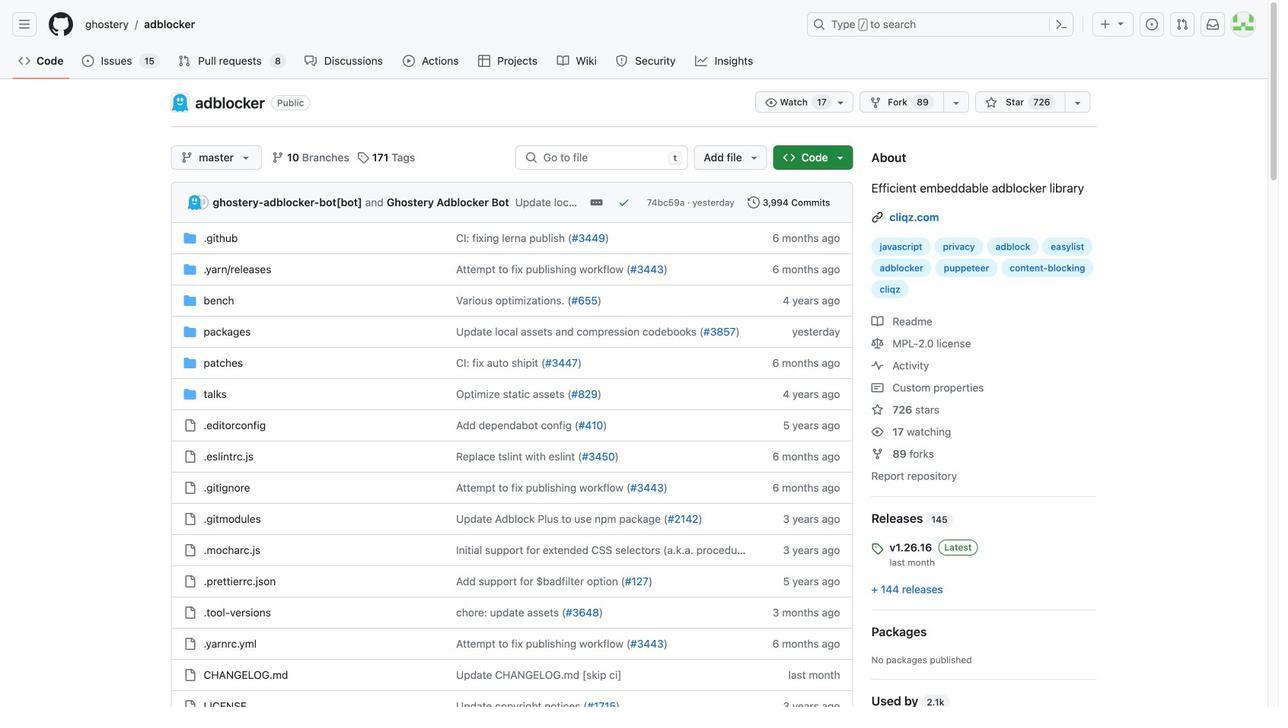 Task type: vqa. For each thing, say whether or not it's contained in the screenshot.
Close dialog icon
no



Task type: describe. For each thing, give the bounding box(es) containing it.
1 horizontal spatial triangle down image
[[1115, 17, 1128, 29]]

check image
[[618, 197, 631, 209]]

3 directory image from the top
[[184, 389, 196, 401]]

1 vertical spatial triangle down image
[[240, 152, 252, 164]]

ghostery adblocker bot[bot] image
[[187, 195, 202, 210]]

plus image
[[1100, 18, 1112, 30]]

history image
[[748, 197, 760, 209]]

comment discussion image
[[305, 55, 317, 67]]

1 horizontal spatial eye image
[[872, 426, 884, 438]]

see your forks of this repository image
[[951, 97, 963, 109]]

2 triangle down image from the left
[[835, 152, 847, 164]]

Go to file text field
[[544, 146, 663, 169]]

note image
[[872, 382, 884, 394]]

2 git branch image from the left
[[272, 152, 284, 164]]

2 directory image from the top
[[184, 357, 196, 369]]

law image
[[872, 338, 884, 350]]

issue opened image for the bottom git pull request image
[[82, 55, 94, 67]]

726 users starred this repository element
[[1029, 94, 1056, 110]]

link image
[[872, 211, 884, 224]]

0 vertical spatial code image
[[18, 55, 30, 67]]

search image
[[525, 152, 538, 164]]

1 horizontal spatial git pull request image
[[1177, 18, 1189, 30]]

1 git branch image from the left
[[181, 152, 193, 164]]

notifications image
[[1207, 18, 1220, 30]]

shield image
[[616, 55, 628, 67]]

issue opened image for rightmost git pull request image
[[1147, 18, 1159, 30]]

graph image
[[696, 55, 708, 67]]

homepage image
[[49, 12, 73, 37]]

owner avatar image
[[171, 94, 189, 112]]

1 directory image from the top
[[184, 232, 196, 245]]

0 vertical spatial eye image
[[766, 97, 778, 109]]

open commit details image
[[591, 197, 603, 209]]

1 horizontal spatial code image
[[784, 152, 796, 164]]

1 vertical spatial git pull request image
[[178, 55, 190, 67]]

table image
[[478, 55, 490, 67]]

star image
[[872, 404, 884, 416]]



Task type: locate. For each thing, give the bounding box(es) containing it.
1 vertical spatial code image
[[784, 152, 796, 164]]

git pull request image left notifications image
[[1177, 18, 1189, 30]]

2 vertical spatial directory image
[[184, 326, 196, 338]]

git pull request image
[[1177, 18, 1189, 30], [178, 55, 190, 67]]

0 horizontal spatial triangle down image
[[240, 152, 252, 164]]

1 horizontal spatial triangle down image
[[835, 152, 847, 164]]

0 horizontal spatial git pull request image
[[178, 55, 190, 67]]

1 directory image from the top
[[184, 264, 196, 276]]

0 horizontal spatial eye image
[[766, 97, 778, 109]]

0 vertical spatial directory image
[[184, 264, 196, 276]]

star image
[[986, 97, 998, 109]]

directory image
[[184, 232, 196, 245], [184, 295, 196, 307], [184, 326, 196, 338]]

0 horizontal spatial code image
[[18, 55, 30, 67]]

0 horizontal spatial issue opened image
[[82, 55, 94, 67]]

3 directory image from the top
[[184, 326, 196, 338]]

tag image
[[357, 152, 369, 164]]

0 vertical spatial triangle down image
[[1115, 17, 1128, 29]]

1 vertical spatial directory image
[[184, 357, 196, 369]]

book image
[[872, 316, 884, 328]]

1 triangle down image from the left
[[749, 152, 761, 164]]

0 vertical spatial git pull request image
[[1177, 18, 1189, 30]]

2 directory image from the top
[[184, 295, 196, 307]]

2 vertical spatial directory image
[[184, 389, 196, 401]]

1 vertical spatial issue opened image
[[82, 55, 94, 67]]

triangle down image
[[749, 152, 761, 164], [835, 152, 847, 164]]

0 horizontal spatial triangle down image
[[749, 152, 761, 164]]

issue opened image
[[1147, 18, 1159, 30], [82, 55, 94, 67]]

repo forked image
[[870, 97, 882, 109]]

pulse image
[[872, 360, 884, 372]]

add this repository to a list image
[[1072, 97, 1084, 109]]

eye image
[[766, 97, 778, 109], [872, 426, 884, 438]]

command palette image
[[1056, 18, 1068, 30]]

repo forked image
[[872, 448, 884, 461]]

code image
[[18, 55, 30, 67], [784, 152, 796, 164]]

0 vertical spatial issue opened image
[[1147, 18, 1159, 30]]

book image
[[557, 55, 569, 67]]

triangle down image
[[1115, 17, 1128, 29], [240, 152, 252, 164]]

1 horizontal spatial git branch image
[[272, 152, 284, 164]]

tag image
[[872, 543, 884, 555]]

git branch image
[[181, 152, 193, 164], [272, 152, 284, 164]]

0 vertical spatial directory image
[[184, 232, 196, 245]]

1 vertical spatial eye image
[[872, 426, 884, 438]]

1 horizontal spatial issue opened image
[[1147, 18, 1159, 30]]

play image
[[403, 55, 415, 67]]

directory image
[[184, 264, 196, 276], [184, 357, 196, 369], [184, 389, 196, 401]]

git pull request image up owner avatar at top
[[178, 55, 190, 67]]

1 vertical spatial directory image
[[184, 295, 196, 307]]

list
[[79, 12, 798, 37]]

0 horizontal spatial git branch image
[[181, 152, 193, 164]]



